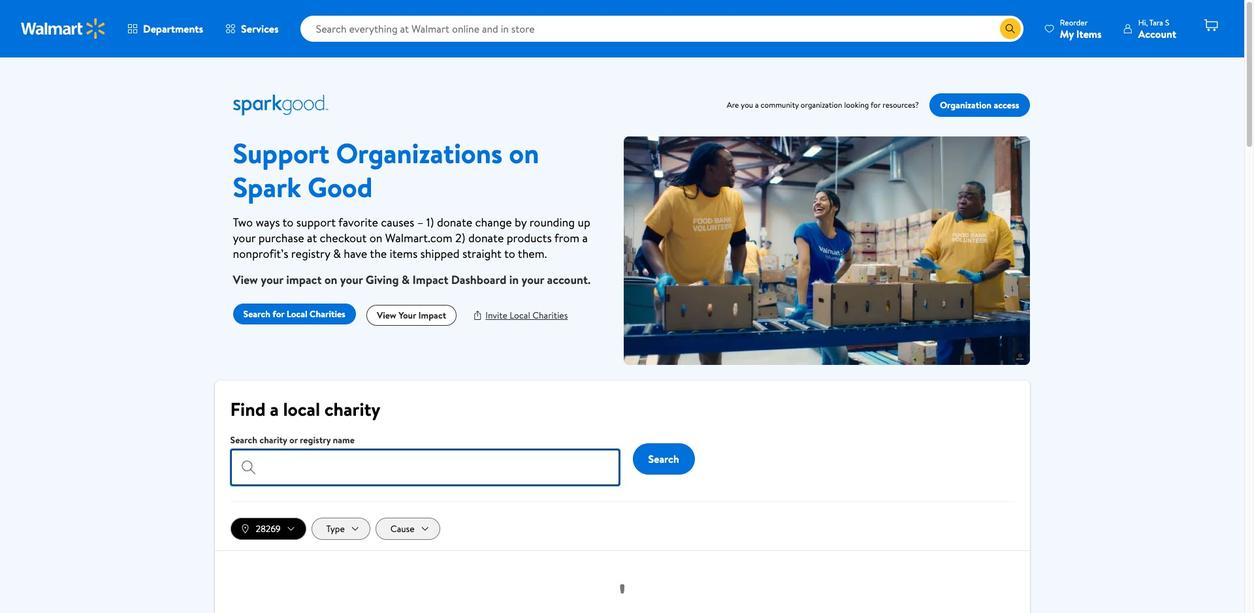 Task type: locate. For each thing, give the bounding box(es) containing it.
0 horizontal spatial charity
[[260, 434, 287, 447]]

Walmart Site-Wide search field
[[300, 16, 1024, 42]]

reorder my items
[[1061, 17, 1102, 41]]

account
[[1139, 26, 1177, 41]]

view for view your impact on your giving & impact dashboard in your account.
[[233, 272, 258, 288]]

a
[[756, 99, 759, 110], [583, 230, 588, 246], [270, 397, 279, 422]]

charity left or at bottom left
[[260, 434, 287, 447]]

search button
[[633, 444, 695, 475]]

1 vertical spatial for
[[273, 308, 285, 321]]

view down nonprofit's
[[233, 272, 258, 288]]

charities
[[310, 308, 346, 321], [533, 309, 568, 322]]

resources?
[[883, 99, 920, 110]]

search for local charities
[[243, 308, 346, 321]]

0 vertical spatial search
[[243, 308, 271, 321]]

account.
[[547, 272, 591, 288]]

organization
[[941, 98, 992, 111]]

0 vertical spatial for
[[871, 99, 881, 110]]

1 vertical spatial impact
[[419, 309, 447, 322]]

for down nonprofit's
[[273, 308, 285, 321]]

your down nonprofit's
[[261, 272, 284, 288]]

search for search charity or registry name
[[230, 434, 257, 447]]

for
[[871, 99, 881, 110], [273, 308, 285, 321]]

clear search field text image
[[985, 23, 995, 34]]

view left your
[[377, 309, 397, 322]]

2 vertical spatial a
[[270, 397, 279, 422]]

0 horizontal spatial on
[[325, 272, 338, 288]]

to
[[283, 214, 294, 231], [505, 246, 516, 262]]

0 horizontal spatial for
[[273, 308, 285, 321]]

1 horizontal spatial &
[[402, 272, 410, 288]]

1 horizontal spatial local
[[510, 309, 531, 322]]

1 horizontal spatial a
[[583, 230, 588, 246]]

view for view your impact
[[377, 309, 397, 322]]

1 vertical spatial on
[[370, 230, 383, 246]]

1 vertical spatial to
[[505, 246, 516, 262]]

a right find
[[270, 397, 279, 422]]

impact
[[413, 272, 449, 288], [419, 309, 447, 322]]

view
[[233, 272, 258, 288], [377, 309, 397, 322]]

1 vertical spatial view
[[377, 309, 397, 322]]

search
[[243, 308, 271, 321], [230, 434, 257, 447], [649, 452, 680, 467]]

in
[[510, 272, 519, 288]]

local
[[287, 308, 308, 321], [510, 309, 531, 322]]

0 horizontal spatial view
[[233, 272, 258, 288]]

0 vertical spatial &
[[333, 246, 341, 262]]

charities inside button
[[533, 309, 568, 322]]

organization
[[801, 99, 843, 110]]

shipped
[[421, 246, 460, 262]]

you
[[741, 99, 754, 110]]

causes
[[381, 214, 415, 231]]

to left them.
[[505, 246, 516, 262]]

search inside button
[[649, 452, 680, 467]]

straight
[[463, 246, 502, 262]]

cause button
[[376, 518, 440, 541]]

1 vertical spatial &
[[402, 272, 410, 288]]

charity
[[325, 397, 381, 422], [260, 434, 287, 447]]

charities down impact
[[310, 308, 346, 321]]

1 vertical spatial search
[[230, 434, 257, 447]]

& left have
[[333, 246, 341, 262]]

organizations
[[336, 134, 503, 173]]

0 vertical spatial registry
[[291, 246, 330, 262]]

services button
[[214, 13, 290, 44]]

search icon image
[[1006, 24, 1016, 34]]

1 horizontal spatial charity
[[325, 397, 381, 422]]

ways
[[256, 214, 280, 231]]

0 vertical spatial view
[[233, 272, 258, 288]]

0 vertical spatial a
[[756, 99, 759, 110]]

donate
[[437, 214, 473, 231], [469, 230, 504, 246]]

invite
[[486, 309, 508, 322]]

charity up name
[[325, 397, 381, 422]]

cause
[[391, 523, 415, 536]]

2 vertical spatial on
[[325, 272, 338, 288]]

your
[[399, 309, 416, 322]]

2 vertical spatial search
[[649, 452, 680, 467]]

impact
[[286, 272, 322, 288]]

to right ways
[[283, 214, 294, 231]]

&
[[333, 246, 341, 262], [402, 272, 410, 288]]

community
[[761, 99, 799, 110]]

a right the you
[[756, 99, 759, 110]]

search for search for local charities
[[243, 308, 271, 321]]

cart contains 0 items total amount $0.00 image
[[1204, 18, 1220, 33]]

0 vertical spatial on
[[509, 134, 540, 173]]

food bank volunteers working alongside a walmart associate image
[[624, 137, 1030, 365]]

type
[[327, 523, 345, 536]]

2)
[[456, 230, 466, 246]]

loading… image
[[607, 583, 638, 614]]

organization access link
[[930, 93, 1030, 117]]

on
[[509, 134, 540, 173], [370, 230, 383, 246], [325, 272, 338, 288]]

2 horizontal spatial on
[[509, 134, 540, 173]]

registry up impact
[[291, 246, 330, 262]]

are
[[727, 99, 739, 110]]

local right invite
[[510, 309, 531, 322]]

1 horizontal spatial view
[[377, 309, 397, 322]]

invite local charities button
[[473, 305, 568, 324]]

your left "purchase"
[[233, 230, 256, 246]]

a right from
[[583, 230, 588, 246]]

spark good logo image
[[215, 94, 329, 115]]

view your impact on your giving & impact dashboard in your account.
[[233, 272, 591, 288]]

registry
[[291, 246, 330, 262], [300, 434, 331, 447]]

support
[[297, 214, 336, 231]]

0 vertical spatial charity
[[325, 397, 381, 422]]

1 horizontal spatial on
[[370, 230, 383, 246]]

0 horizontal spatial &
[[333, 246, 341, 262]]

your
[[233, 230, 256, 246], [261, 272, 284, 288], [340, 272, 363, 288], [522, 272, 545, 288]]

1 horizontal spatial to
[[505, 246, 516, 262]]

search charity or registry name
[[230, 434, 355, 447]]

1 horizontal spatial charities
[[533, 309, 568, 322]]

registry right or at bottom left
[[300, 434, 331, 447]]

your right "in"
[[522, 272, 545, 288]]

departments
[[143, 22, 203, 36]]

1 vertical spatial a
[[583, 230, 588, 246]]

1 vertical spatial registry
[[300, 434, 331, 447]]

0 horizontal spatial to
[[283, 214, 294, 231]]

status
[[607, 583, 638, 614]]

charities down account.
[[533, 309, 568, 322]]

impact down shipped at top
[[413, 272, 449, 288]]

on inside support organizations on spark good
[[509, 134, 540, 173]]

impact right your
[[419, 309, 447, 322]]

from
[[555, 230, 580, 246]]

Search charity or registry name text field
[[230, 450, 620, 486]]

& right the giving
[[402, 272, 410, 288]]

giving
[[366, 272, 399, 288]]

find
[[230, 397, 266, 422]]

for right looking
[[871, 99, 881, 110]]

local down impact
[[287, 308, 308, 321]]



Task type: vqa. For each thing, say whether or not it's contained in the screenshot.
shipping within now $8.99 Group
no



Task type: describe. For each thing, give the bounding box(es) containing it.
access
[[994, 98, 1020, 111]]

2 horizontal spatial a
[[756, 99, 759, 110]]

the
[[370, 246, 387, 262]]

s
[[1166, 17, 1170, 28]]

your down have
[[340, 272, 363, 288]]

walmart image
[[21, 18, 106, 39]]

your inside two ways to support favorite causes – 1) donate change by rounding up your purchase at checkout on walmart.com 2) donate products from a nonprofit's registry & have the items shipped straight to them.
[[233, 230, 256, 246]]

items
[[390, 246, 418, 262]]

or
[[290, 434, 298, 447]]

items
[[1077, 26, 1102, 41]]

favorite
[[339, 214, 378, 231]]

view your impact link
[[367, 305, 457, 326]]

purchase
[[259, 230, 304, 246]]

organization access
[[941, 98, 1020, 111]]

search for search
[[649, 452, 680, 467]]

invite local charities
[[486, 309, 568, 322]]

my
[[1061, 26, 1075, 41]]

looking
[[845, 99, 870, 110]]

0 vertical spatial to
[[283, 214, 294, 231]]

are you a community organization looking for resources?
[[727, 99, 920, 110]]

1)
[[427, 214, 434, 231]]

change
[[476, 214, 512, 231]]

0 horizontal spatial charities
[[310, 308, 346, 321]]

reorder
[[1061, 17, 1088, 28]]

at
[[307, 230, 317, 246]]

local inside button
[[510, 309, 531, 322]]

checkout
[[320, 230, 367, 246]]

–
[[417, 214, 424, 231]]

by
[[515, 214, 527, 231]]

two
[[233, 214, 253, 231]]

local
[[283, 397, 320, 422]]

good
[[308, 168, 373, 207]]

dashboard
[[451, 272, 507, 288]]

Search search field
[[300, 16, 1024, 42]]

find a local charity
[[230, 397, 381, 422]]

0 horizontal spatial a
[[270, 397, 279, 422]]

hi,
[[1139, 17, 1149, 28]]

search for local charities link
[[233, 304, 356, 325]]

a inside two ways to support favorite causes – 1) donate change by rounding up your purchase at checkout on walmart.com 2) donate products from a nonprofit's registry & have the items shipped straight to them.
[[583, 230, 588, 246]]

rounding
[[530, 214, 575, 231]]

products
[[507, 230, 552, 246]]

tara
[[1150, 17, 1164, 28]]

donate right 2)
[[469, 230, 504, 246]]

& inside two ways to support favorite causes – 1) donate change by rounding up your purchase at checkout on walmart.com 2) donate products from a nonprofit's registry & have the items shipped straight to them.
[[333, 246, 341, 262]]

support organizations on spark good
[[233, 134, 540, 207]]

services
[[241, 22, 279, 36]]

walmart.com
[[386, 230, 453, 246]]

spark
[[233, 168, 301, 207]]

up
[[578, 214, 591, 231]]

registry inside two ways to support favorite causes – 1) donate change by rounding up your purchase at checkout on walmart.com 2) donate products from a nonprofit's registry & have the items shipped straight to them.
[[291, 246, 330, 262]]

28269
[[256, 523, 281, 536]]

two ways to support favorite causes – 1) donate change by rounding up your purchase at checkout on walmart.com 2) donate products from a nonprofit's registry & have the items shipped straight to them.
[[233, 214, 591, 262]]

1 vertical spatial charity
[[260, 434, 287, 447]]

search charity or registry name element
[[230, 433, 623, 486]]

have
[[344, 246, 368, 262]]

nonprofit's
[[233, 246, 289, 262]]

name
[[333, 434, 355, 447]]

them.
[[518, 246, 547, 262]]

28269 button
[[230, 518, 306, 541]]

view your impact
[[377, 309, 447, 322]]

1 horizontal spatial for
[[871, 99, 881, 110]]

on inside two ways to support favorite causes – 1) donate change by rounding up your purchase at checkout on walmart.com 2) donate products from a nonprofit's registry & have the items shipped straight to them.
[[370, 230, 383, 246]]

type button
[[311, 518, 370, 541]]

0 horizontal spatial local
[[287, 308, 308, 321]]

support
[[233, 134, 330, 173]]

0 vertical spatial impact
[[413, 272, 449, 288]]

departments button
[[116, 13, 214, 44]]

donate right 1)
[[437, 214, 473, 231]]

hi, tara s account
[[1139, 17, 1177, 41]]



